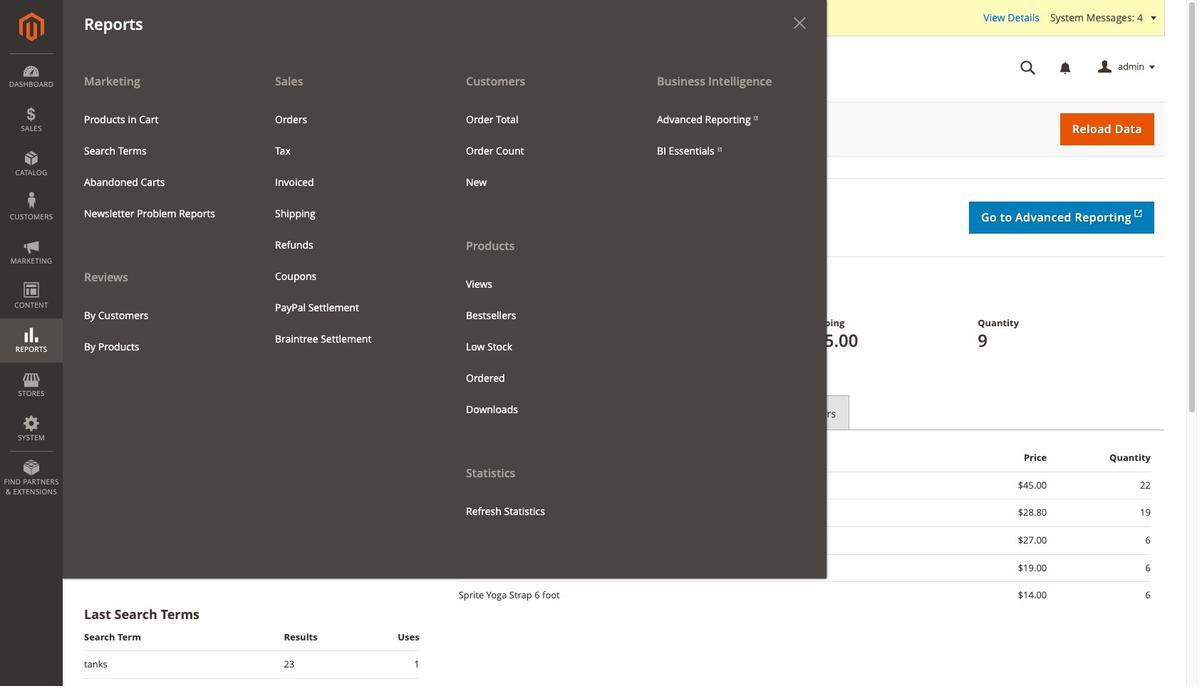 Task type: describe. For each thing, give the bounding box(es) containing it.
magento admin panel image
[[19, 12, 44, 41]]



Task type: locate. For each thing, give the bounding box(es) containing it.
menu bar
[[0, 0, 827, 579]]

menu
[[63, 66, 827, 579], [63, 66, 254, 362], [445, 66, 636, 527], [73, 104, 243, 229], [264, 104, 434, 355], [455, 104, 625, 198], [646, 104, 816, 167], [455, 268, 625, 425], [73, 300, 243, 362]]



Task type: vqa. For each thing, say whether or not it's contained in the screenshot.
the Magento Admin Panel icon
yes



